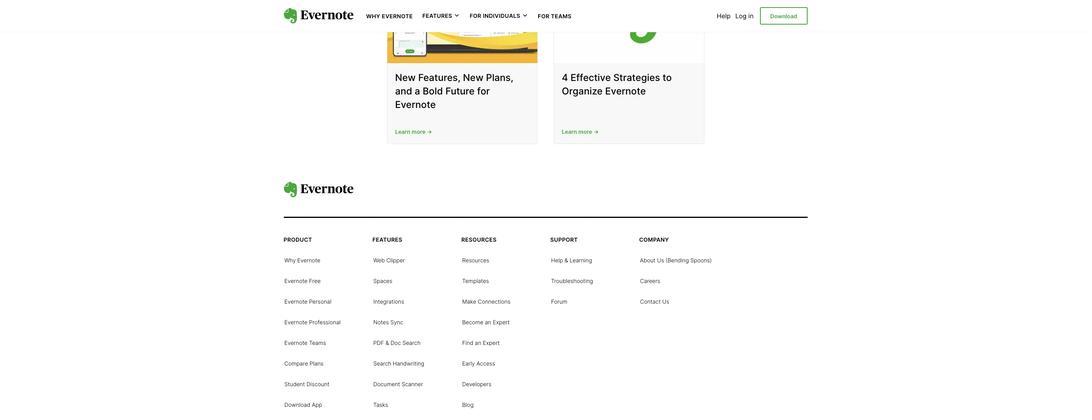 Task type: vqa. For each thing, say whether or not it's contained in the screenshot.


Task type: describe. For each thing, give the bounding box(es) containing it.
why for evernote professional
[[284, 257, 296, 264]]

0 horizontal spatial features
[[373, 236, 402, 243]]

more for organize
[[579, 128, 592, 135]]

pdf
[[373, 339, 384, 346]]

download app
[[284, 401, 322, 408]]

learn more → for 4 effective strategies to organize evernote
[[562, 128, 599, 135]]

doc
[[391, 339, 401, 346]]

free
[[309, 278, 321, 284]]

tasks link
[[373, 401, 388, 409]]

find an expert
[[462, 339, 500, 346]]

features,
[[418, 72, 461, 83]]

become
[[462, 319, 484, 326]]

help & learning link
[[551, 256, 592, 264]]

early access
[[462, 360, 495, 367]]

why evernote for for
[[366, 13, 413, 19]]

→ for a
[[427, 128, 432, 135]]

clipper
[[387, 257, 405, 264]]

about us (bending spoons)
[[640, 257, 712, 264]]

forum link
[[551, 297, 568, 305]]

early
[[462, 360, 475, 367]]

personal
[[309, 298, 332, 305]]

blog image image for new
[[387, 0, 537, 63]]

blog link
[[462, 401, 474, 409]]

pdf & doc search link
[[373, 339, 421, 347]]

templates link
[[462, 277, 489, 285]]

support
[[551, 236, 578, 243]]

notes sync
[[373, 319, 403, 326]]

a
[[415, 85, 420, 97]]

early access link
[[462, 359, 495, 367]]

developers
[[462, 381, 492, 387]]

help link
[[717, 12, 731, 20]]

developers link
[[462, 380, 492, 388]]

compare plans
[[284, 360, 324, 367]]

blog image image for strategies
[[554, 0, 704, 63]]

scanner
[[402, 381, 423, 387]]

notes sync link
[[373, 318, 403, 326]]

make connections
[[462, 298, 511, 305]]

for individuals button
[[470, 12, 529, 20]]

log in
[[736, 12, 754, 20]]

1 horizontal spatial search
[[403, 339, 421, 346]]

download app link
[[284, 401, 322, 409]]

access
[[477, 360, 495, 367]]

find
[[462, 339, 474, 346]]

integrations link
[[373, 297, 404, 305]]

become an expert
[[462, 319, 510, 326]]

for
[[477, 85, 490, 97]]

why evernote for evernote
[[284, 257, 321, 264]]

evernote free link
[[284, 277, 321, 285]]

us for contact
[[663, 298, 670, 305]]

& for pdf
[[386, 339, 389, 346]]

help & learning
[[551, 257, 592, 264]]

bold
[[423, 85, 443, 97]]

discount
[[307, 381, 330, 387]]

compare
[[284, 360, 308, 367]]

spoons)
[[691, 257, 712, 264]]

about
[[640, 257, 656, 264]]

evernote personal
[[284, 298, 332, 305]]

log
[[736, 12, 747, 20]]

0 vertical spatial resources
[[462, 236, 497, 243]]

tasks
[[373, 401, 388, 408]]

product
[[284, 236, 312, 243]]

troubleshooting link
[[551, 277, 593, 285]]

why evernote link for for
[[366, 12, 413, 20]]

contact us link
[[640, 297, 670, 305]]

0 horizontal spatial search
[[373, 360, 391, 367]]

make connections link
[[462, 297, 511, 305]]

learning
[[570, 257, 592, 264]]

search handwriting
[[373, 360, 424, 367]]

download link
[[760, 7, 808, 25]]

and
[[395, 85, 412, 97]]

compare plans link
[[284, 359, 324, 367]]

why evernote link for evernote
[[284, 256, 321, 264]]

document scanner
[[373, 381, 423, 387]]

document
[[373, 381, 400, 387]]

evernote professional
[[284, 319, 341, 326]]

spaces
[[373, 278, 393, 284]]

learn for new features, new plans, and a bold future for evernote
[[395, 128, 410, 135]]

blog
[[462, 401, 474, 408]]

forum
[[551, 298, 568, 305]]



Task type: locate. For each thing, give the bounding box(es) containing it.
student discount
[[284, 381, 330, 387]]

evernote teams link
[[284, 339, 326, 347]]

more
[[412, 128, 426, 135], [579, 128, 592, 135]]

features button
[[423, 12, 460, 20]]

features
[[423, 12, 452, 19], [373, 236, 402, 243]]

0 horizontal spatial new
[[395, 72, 416, 83]]

1 horizontal spatial why evernote
[[366, 13, 413, 19]]

1 horizontal spatial learn more →
[[562, 128, 599, 135]]

plans,
[[486, 72, 514, 83]]

contact us
[[640, 298, 670, 305]]

0 horizontal spatial →
[[427, 128, 432, 135]]

1 horizontal spatial help
[[717, 12, 731, 20]]

an right become
[[485, 319, 491, 326]]

learn more →
[[395, 128, 432, 135], [562, 128, 599, 135]]

1 evernote logo image from the top
[[284, 8, 354, 24]]

web clipper link
[[373, 256, 405, 264]]

why for for teams
[[366, 13, 380, 19]]

pdf & doc search
[[373, 339, 421, 346]]

learn for 4 effective strategies to organize evernote
[[562, 128, 577, 135]]

0 horizontal spatial learn more →
[[395, 128, 432, 135]]

for individuals
[[470, 12, 521, 19]]

1 vertical spatial &
[[386, 339, 389, 346]]

help for help
[[717, 12, 731, 20]]

1 vertical spatial features
[[373, 236, 402, 243]]

resources up the resources link
[[462, 236, 497, 243]]

blog image image
[[387, 0, 537, 63], [554, 0, 704, 63]]

1 vertical spatial an
[[475, 339, 481, 346]]

expert down become an expert
[[483, 339, 500, 346]]

strategies
[[614, 72, 660, 83]]

0 vertical spatial us
[[657, 257, 664, 264]]

download for download app
[[284, 401, 310, 408]]

& left doc
[[386, 339, 389, 346]]

1 vertical spatial help
[[551, 257, 563, 264]]

0 horizontal spatial an
[[475, 339, 481, 346]]

0 horizontal spatial why evernote
[[284, 257, 321, 264]]

1 horizontal spatial more
[[579, 128, 592, 135]]

expert down connections
[[493, 319, 510, 326]]

search
[[403, 339, 421, 346], [373, 360, 391, 367]]

teams for evernote teams
[[309, 339, 326, 346]]

0 horizontal spatial blog image image
[[387, 0, 537, 63]]

app
[[312, 401, 322, 408]]

download inside download link
[[771, 13, 797, 19]]

sync
[[391, 319, 403, 326]]

us for about
[[657, 257, 664, 264]]

notes
[[373, 319, 389, 326]]

help down support on the right
[[551, 257, 563, 264]]

learn
[[395, 128, 410, 135], [562, 128, 577, 135]]

download right in
[[771, 13, 797, 19]]

1 learn more → from the left
[[395, 128, 432, 135]]

1 vertical spatial why evernote
[[284, 257, 321, 264]]

& left learning
[[565, 257, 568, 264]]

for teams link
[[538, 12, 572, 20]]

0 vertical spatial teams
[[551, 13, 572, 19]]

evernote inside 4 effective strategies to organize evernote
[[605, 85, 646, 97]]

search handwriting link
[[373, 359, 424, 367]]

4
[[562, 72, 568, 83]]

why evernote link
[[366, 12, 413, 20], [284, 256, 321, 264]]

0 horizontal spatial learn
[[395, 128, 410, 135]]

download for download
[[771, 13, 797, 19]]

an for become
[[485, 319, 491, 326]]

become an expert link
[[462, 318, 510, 326]]

help left log
[[717, 12, 731, 20]]

evernote personal link
[[284, 297, 332, 305]]

new up and
[[395, 72, 416, 83]]

1 vertical spatial us
[[663, 298, 670, 305]]

us right the 'contact'
[[663, 298, 670, 305]]

→ for evernote
[[594, 128, 599, 135]]

1 horizontal spatial features
[[423, 12, 452, 19]]

1 → from the left
[[427, 128, 432, 135]]

1 horizontal spatial download
[[771, 13, 797, 19]]

0 horizontal spatial teams
[[309, 339, 326, 346]]

2 evernote logo image from the top
[[284, 182, 354, 198]]

to
[[663, 72, 672, 83]]

2 blog image image from the left
[[554, 0, 704, 63]]

&
[[565, 257, 568, 264], [386, 339, 389, 346]]

(bending
[[666, 257, 689, 264]]

1 learn from the left
[[395, 128, 410, 135]]

organize
[[562, 85, 603, 97]]

careers link
[[640, 277, 661, 285]]

1 new from the left
[[395, 72, 416, 83]]

2 learn more → from the left
[[562, 128, 599, 135]]

1 more from the left
[[412, 128, 426, 135]]

0 horizontal spatial more
[[412, 128, 426, 135]]

0 vertical spatial why evernote link
[[366, 12, 413, 20]]

spaces link
[[373, 277, 393, 285]]

learn more → for new features, new plans, and a bold future for evernote
[[395, 128, 432, 135]]

2 learn from the left
[[562, 128, 577, 135]]

0 vertical spatial why
[[366, 13, 380, 19]]

resources link
[[462, 256, 489, 264]]

new features, new plans, and a bold future for evernote
[[395, 72, 514, 110]]

1 vertical spatial why
[[284, 257, 296, 264]]

teams for for teams
[[551, 13, 572, 19]]

new
[[395, 72, 416, 83], [463, 72, 484, 83]]

download inside the 'download app' link
[[284, 401, 310, 408]]

download left app
[[284, 401, 310, 408]]

search right doc
[[403, 339, 421, 346]]

1 horizontal spatial →
[[594, 128, 599, 135]]

help for help & learning
[[551, 257, 563, 264]]

1 horizontal spatial why
[[366, 13, 380, 19]]

0 horizontal spatial for
[[470, 12, 482, 19]]

for
[[470, 12, 482, 19], [538, 13, 550, 19]]

1 vertical spatial why evernote link
[[284, 256, 321, 264]]

1 vertical spatial search
[[373, 360, 391, 367]]

0 vertical spatial &
[[565, 257, 568, 264]]

expert
[[493, 319, 510, 326], [483, 339, 500, 346]]

1 vertical spatial evernote logo image
[[284, 182, 354, 198]]

1 horizontal spatial blog image image
[[554, 0, 704, 63]]

company
[[639, 236, 669, 243]]

integrations
[[373, 298, 404, 305]]

for inside button
[[470, 12, 482, 19]]

0 vertical spatial expert
[[493, 319, 510, 326]]

1 horizontal spatial why evernote link
[[366, 12, 413, 20]]

effective
[[571, 72, 611, 83]]

an for find
[[475, 339, 481, 346]]

student discount link
[[284, 380, 330, 388]]

an
[[485, 319, 491, 326], [475, 339, 481, 346]]

0 vertical spatial download
[[771, 13, 797, 19]]

evernote professional link
[[284, 318, 341, 326]]

1 vertical spatial download
[[284, 401, 310, 408]]

resources up templates link
[[462, 257, 489, 264]]

evernote inside new features, new plans, and a bold future for evernote
[[395, 98, 436, 110]]

1 blog image image from the left
[[387, 0, 537, 63]]

resources
[[462, 236, 497, 243], [462, 257, 489, 264]]

0 vertical spatial search
[[403, 339, 421, 346]]

us
[[657, 257, 664, 264], [663, 298, 670, 305]]

individuals
[[483, 12, 521, 19]]

features inside features button
[[423, 12, 452, 19]]

connections
[[478, 298, 511, 305]]

1 horizontal spatial for
[[538, 13, 550, 19]]

1 horizontal spatial new
[[463, 72, 484, 83]]

handwriting
[[393, 360, 424, 367]]

1 vertical spatial expert
[[483, 339, 500, 346]]

1 vertical spatial resources
[[462, 257, 489, 264]]

0 horizontal spatial why evernote link
[[284, 256, 321, 264]]

document scanner link
[[373, 380, 423, 388]]

new up for on the left
[[463, 72, 484, 83]]

future
[[446, 85, 475, 97]]

0 vertical spatial evernote logo image
[[284, 8, 354, 24]]

expert for become an expert
[[493, 319, 510, 326]]

find an expert link
[[462, 339, 500, 347]]

0 horizontal spatial why
[[284, 257, 296, 264]]

0 vertical spatial help
[[717, 12, 731, 20]]

web
[[373, 257, 385, 264]]

& for help
[[565, 257, 568, 264]]

1 horizontal spatial an
[[485, 319, 491, 326]]

make
[[462, 298, 476, 305]]

2 → from the left
[[594, 128, 599, 135]]

1 horizontal spatial teams
[[551, 13, 572, 19]]

for teams
[[538, 13, 572, 19]]

0 vertical spatial why evernote
[[366, 13, 413, 19]]

4 effective strategies to organize evernote
[[562, 72, 672, 97]]

1 horizontal spatial &
[[565, 257, 568, 264]]

download
[[771, 13, 797, 19], [284, 401, 310, 408]]

templates
[[462, 278, 489, 284]]

0 horizontal spatial download
[[284, 401, 310, 408]]

expert for find an expert
[[483, 339, 500, 346]]

0 horizontal spatial help
[[551, 257, 563, 264]]

web clipper
[[373, 257, 405, 264]]

an right find
[[475, 339, 481, 346]]

2 more from the left
[[579, 128, 592, 135]]

in
[[749, 12, 754, 20]]

evernote free
[[284, 278, 321, 284]]

0 vertical spatial features
[[423, 12, 452, 19]]

for for for individuals
[[470, 12, 482, 19]]

help
[[717, 12, 731, 20], [551, 257, 563, 264]]

contact
[[640, 298, 661, 305]]

search down pdf
[[373, 360, 391, 367]]

more for and
[[412, 128, 426, 135]]

0 horizontal spatial &
[[386, 339, 389, 346]]

evernote teams
[[284, 339, 326, 346]]

1 horizontal spatial learn
[[562, 128, 577, 135]]

evernote
[[382, 13, 413, 19], [605, 85, 646, 97], [395, 98, 436, 110], [297, 257, 321, 264], [284, 278, 308, 284], [284, 298, 308, 305], [284, 319, 308, 326], [284, 339, 308, 346]]

evernote logo image
[[284, 8, 354, 24], [284, 182, 354, 198]]

1 vertical spatial teams
[[309, 339, 326, 346]]

troubleshooting
[[551, 278, 593, 284]]

careers
[[640, 278, 661, 284]]

us right about
[[657, 257, 664, 264]]

2 new from the left
[[463, 72, 484, 83]]

for for for teams
[[538, 13, 550, 19]]

plans
[[310, 360, 324, 367]]

0 vertical spatial an
[[485, 319, 491, 326]]

professional
[[309, 319, 341, 326]]

why
[[366, 13, 380, 19], [284, 257, 296, 264]]



